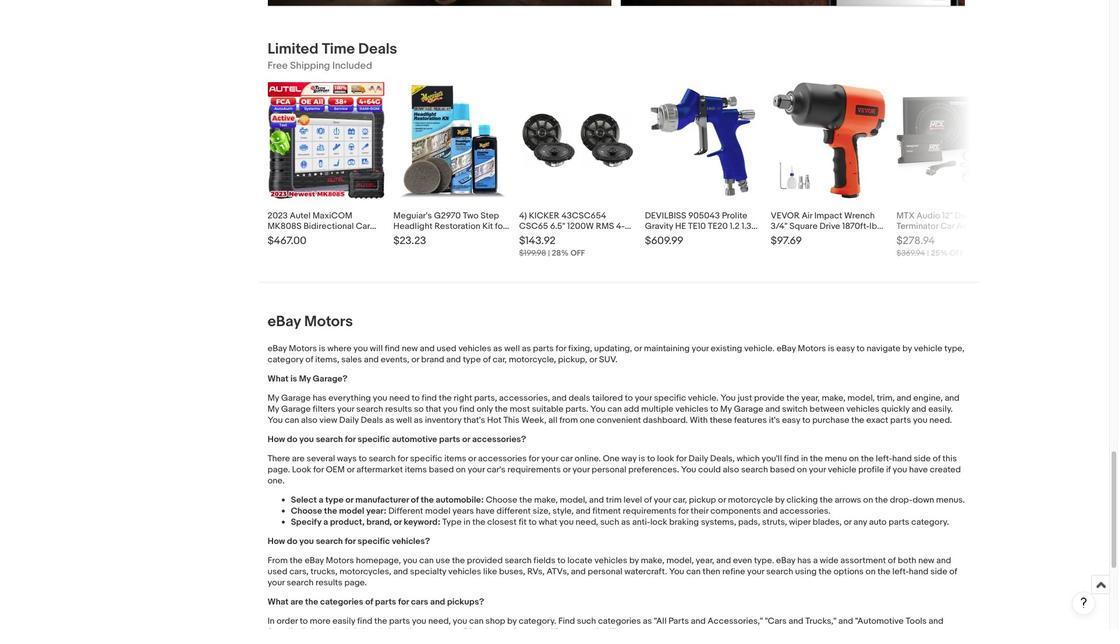 Task type: locate. For each thing, give the bounding box(es) containing it.
0 horizontal spatial such
[[577, 616, 596, 627]]

1 horizontal spatial make,
[[641, 555, 665, 566]]

how do you search for specific vehicles?
[[268, 536, 430, 547]]

also inside there are several ways to search for specific items or accessories for your car online. one way is to look for daily deals, which you'll find in the menu on the left-hand side of this page. look for oem or aftermarket items based on your car's requirements or your personal preferences. you could also search based on your vehicle profile if you have created one.
[[723, 464, 739, 475]]

manufacturer
[[355, 495, 409, 506]]

1 vertical spatial car,
[[673, 495, 687, 506]]

by right shop
[[507, 616, 517, 627]]

to left more
[[300, 616, 308, 627]]

like
[[483, 566, 497, 577]]

way
[[622, 453, 637, 464]]

1 horizontal spatial have
[[909, 464, 928, 475]]

0 horizontal spatial category.
[[519, 616, 556, 627]]

on inside from the ebay motors homepage, you can use the provided search fields to locate vehicles by make, model, year, and even type. ebay has a wide assortment of both new and used cars, trucks, motorcycles, and specialty vehicles like buses, rvs, atvs, and personal watercraft. you can then refine your search using the options on the left-hand side of your search results page.
[[866, 566, 876, 577]]

detailing
[[439, 231, 475, 243]]

model, left then
[[667, 555, 694, 566]]

1 horizontal spatial year,
[[801, 393, 820, 404]]

and left the 'even'
[[716, 555, 731, 566]]

0 vertical spatial well
[[504, 343, 520, 354]]

the right use
[[452, 555, 465, 566]]

deals inside limited time deals free shipping included
[[358, 40, 397, 59]]

make, inside select a type or manufacturer of the automobile: choose the make, model, and trim level of your car, pickup or motorcycle by clicking the arrows on the drop-down menus. choose the model year: different model years have different size, style, and fitment requirements for their components and accessories. specify a product, brand, or keyword: type in the closest fit to what you need, such as anti-lock braking systems, pads, struts, wiper blades, or any auto parts category.
[[534, 495, 558, 506]]

need.
[[930, 415, 952, 426]]

type right brand
[[463, 354, 481, 365]]

0 vertical spatial requirements
[[508, 464, 561, 475]]

1 horizontal spatial model
[[425, 506, 451, 517]]

0 vertical spatial what
[[268, 373, 288, 385]]

need,
[[576, 517, 598, 528], [428, 616, 451, 627]]

parts inside ebay motors is where you will find new and used vehicles as well as parts for fixing, updating, or maintaining your existing vehicle. ebay motors is easy to navigate by vehicle type, category of items, sales and events, or brand and type of car, motorcycle, pickup, or suv.
[[533, 343, 554, 354]]

vehicle inside ebay motors is where you will find new and used vehicles as well as parts for fixing, updating, or maintaining your existing vehicle. ebay motors is easy to navigate by vehicle type, category of items, sales and events, or brand and type of car, motorcycle, pickup, or suv.
[[914, 343, 943, 354]]

garage?
[[313, 373, 348, 385]]

1 what from the top
[[268, 373, 288, 385]]

for inside ebay motors is where you will find new and used vehicles as well as parts for fixing, updating, or maintaining your existing vehicle. ebay motors is easy to navigate by vehicle type, category of items, sales and events, or brand and type of car, motorcycle, pickup, or suv.
[[556, 343, 566, 354]]

well inside ebay motors is where you will find new and used vehicles as well as parts for fixing, updating, or maintaining your existing vehicle. ebay motors is easy to navigate by vehicle type, category of items, sales and events, or brand and type of car, motorcycle, pickup, or suv.
[[504, 343, 520, 354]]

|
[[548, 248, 550, 258], [927, 248, 929, 258]]

car, left their
[[673, 495, 687, 506]]

online.
[[575, 453, 601, 464]]

search
[[356, 404, 383, 415], [316, 434, 343, 445], [369, 453, 396, 464], [741, 464, 768, 475], [316, 536, 343, 547], [505, 555, 532, 566], [766, 566, 793, 577], [287, 577, 314, 588]]

do for how do you search for specific vehicles?
[[287, 536, 297, 547]]

1 horizontal spatial also
[[723, 464, 739, 475]]

for left oem
[[313, 464, 324, 475]]

well inside "my garage has everything you need to find the right parts, accessories, and deals tailored to your specific vehicle. you just provide the year, make, model, trim, and engine, and my garage filters your search results so that you find only the most suitable parts. you can add multiple vehicles to my garage and switch between vehicles quickly and easily. you can also view daily deals as well as inventory that's hot this week, all from one convenient dashboard. with these features it's easy to purchase the exact parts you need."
[[396, 415, 412, 426]]

requirements
[[508, 464, 561, 475], [623, 506, 676, 517]]

1 vertical spatial side
[[931, 566, 948, 577]]

type inside ebay motors is where you will find new and used vehicles as well as parts for fixing, updating, or maintaining your existing vehicle. ebay motors is easy to navigate by vehicle type, category of items, sales and events, or brand and type of car, motorcycle, pickup, or suv.
[[463, 354, 481, 365]]

0 horizontal spatial based
[[429, 464, 454, 475]]

ebay up category on the bottom of page
[[268, 313, 301, 331]]

1 vertical spatial make,
[[534, 495, 558, 506]]

2 vertical spatial a
[[813, 555, 818, 566]]

a right 'select'
[[319, 495, 323, 506]]

updating,
[[594, 343, 632, 354]]

0 vertical spatial results
[[385, 404, 412, 415]]

vehicle. right existing
[[744, 343, 775, 354]]

model, inside select a type or manufacturer of the automobile: choose the make, model, and trim level of your car, pickup or motorcycle by clicking the arrows on the drop-down menus. choose the model year: different model years have different size, style, and fitment requirements for their components and accessories. specify a product, brand, or keyword: type in the closest fit to what you need, such as anti-lock braking systems, pads, struts, wiper blades, or any auto parts category.
[[560, 495, 587, 506]]

1 horizontal spatial |
[[927, 248, 929, 258]]

drive
[[820, 221, 840, 232]]

0 vertical spatial how
[[268, 434, 285, 445]]

0 vertical spatial category.
[[912, 517, 949, 528]]

vehicles?
[[392, 536, 430, 547]]

0 horizontal spatial |
[[548, 248, 550, 258]]

$278.94
[[897, 235, 935, 248]]

find inside in order to more easily find the parts you need, you can shop by category. find such categories as "all parts and accessories," "cars and trucks," and "automotive tools and supplies" along the left-hand side of your screen. dive deeper into specific categories like:
[[357, 616, 372, 627]]

0 vertical spatial vehicle.
[[744, 343, 775, 354]]

of inside in order to more easily find the parts you need, you can shop by category. find such categories as "all parts and accessories," "cars and trucks," and "automotive tools and supplies" along the left-hand side of your screen. dive deeper into specific categories like:
[[403, 627, 411, 629]]

gravity
[[645, 221, 673, 232]]

fixing,
[[568, 343, 592, 354]]

fields
[[534, 555, 556, 566]]

dashboard.
[[643, 415, 688, 426]]

parts right 'exact'
[[890, 415, 911, 426]]

results right cars,
[[316, 577, 343, 588]]

only
[[477, 404, 493, 415]]

category. down down
[[912, 517, 949, 528]]

0 vertical spatial has
[[313, 393, 327, 404]]

1 horizontal spatial vehicle.
[[744, 343, 775, 354]]

kit right two
[[482, 221, 493, 232]]

systems,
[[701, 517, 736, 528]]

new left brand
[[402, 343, 418, 354]]

on right arrows
[[863, 495, 873, 506]]

a right specify
[[323, 517, 328, 528]]

so
[[414, 404, 424, 415]]

is
[[319, 343, 325, 354], [828, 343, 835, 354], [290, 373, 297, 385], [639, 453, 645, 464]]

into
[[514, 627, 529, 629]]

vevor air impact wrench 3/4" square drive 1870ft-lb heavy duty torque 90-120psi image
[[771, 82, 887, 199]]

1 vertical spatial need,
[[428, 616, 451, 627]]

kit inside meguiar's g2970 two step headlight restoration kit for car & auto detailing
[[482, 221, 493, 232]]

you inside from the ebay motors homepage, you can use the provided search fields to locate vehicles by make, model, year, and even type. ebay has a wide assortment of both new and used cars, trucks, motorcycles, and specialty vehicles like buses, rvs, atvs, and personal watercraft. you can then refine your search using the options on the left-hand side of your search results page.
[[669, 566, 684, 577]]

1 vertical spatial do
[[287, 536, 297, 547]]

well left so
[[396, 415, 412, 426]]

you inside select a type or manufacturer of the automobile: choose the make, model, and trim level of your car, pickup or motorcycle by clicking the arrows on the drop-down menus. choose the model year: different model years have different size, style, and fitment requirements for their components and accessories. specify a product, brand, or keyword: type in the closest fit to what you need, such as anti-lock braking systems, pads, struts, wiper blades, or any auto parts category.
[[559, 517, 574, 528]]

0 horizontal spatial used
[[268, 566, 287, 577]]

your down from
[[268, 577, 285, 588]]

suv.
[[599, 354, 618, 365]]

provided
[[467, 555, 503, 566]]

for left their
[[678, 506, 689, 517]]

you inside there are several ways to search for specific items or accessories for your car online. one way is to look for daily deals, which you'll find in the menu on the left-hand side of this page. look for oem or aftermarket items based on your car's requirements or your personal preferences. you could also search based on your vehicle profile if you have created one.
[[681, 464, 696, 475]]

based up "automobile:"
[[429, 464, 454, 475]]

0 vertical spatial daily
[[339, 415, 359, 426]]

vehicle
[[914, 343, 943, 354], [828, 464, 856, 475]]

inventory
[[425, 415, 462, 426]]

of left both
[[888, 555, 896, 566]]

level
[[624, 495, 642, 506]]

wiper
[[789, 517, 811, 528]]

and right brand
[[446, 354, 461, 365]]

fitment
[[593, 506, 621, 517]]

to left navigate
[[857, 343, 865, 354]]

2 horizontal spatial make,
[[822, 393, 846, 404]]

None text field
[[268, 0, 612, 7], [621, 0, 965, 7]]

ways
[[337, 453, 357, 464]]

1 horizontal spatial car,
[[673, 495, 687, 506]]

also inside "my garage has everything you need to find the right parts, accessories, and deals tailored to your specific vehicle. you just provide the year, make, model, trim, and engine, and my garage filters your search results so that you find only the most suitable parts. you can add multiple vehicles to my garage and switch between vehicles quickly and easily. you can also view daily deals as well as inventory that's hot this week, all from one convenient dashboard. with these features it's easy to purchase the exact parts you need."
[[301, 415, 318, 426]]

| inside '$143.92 $199.98 | 28% off'
[[548, 248, 550, 258]]

of left screen.
[[403, 627, 411, 629]]

items,
[[315, 354, 339, 365]]

category. inside select a type or manufacturer of the automobile: choose the make, model, and trim level of your car, pickup or motorcycle by clicking the arrows on the drop-down menus. choose the model year: different model years have different size, style, and fitment requirements for their components and accessories. specify a product, brand, or keyword: type in the closest fit to what you need, such as anti-lock braking systems, pads, struts, wiper blades, or any auto parts category.
[[912, 517, 949, 528]]

1 vertical spatial such
[[577, 616, 596, 627]]

daily left deals,
[[689, 453, 708, 464]]

1 horizontal spatial model,
[[667, 555, 694, 566]]

convenient
[[597, 415, 641, 426]]

2 off from the left
[[950, 248, 964, 258]]

need, inside in order to more easily find the parts you need, you can shop by category. find such categories as "all parts and accessories," "cars and trucks," and "automotive tools and supplies" along the left-hand side of your screen. dive deeper into specific categories like:
[[428, 616, 451, 627]]

1 vertical spatial left-
[[893, 566, 909, 577]]

air
[[802, 211, 813, 222]]

1 horizontal spatial such
[[600, 517, 619, 528]]

0 horizontal spatial have
[[476, 506, 495, 517]]

0 horizontal spatial in
[[464, 517, 471, 528]]

1 vertical spatial model,
[[560, 495, 587, 506]]

used left cars,
[[268, 566, 287, 577]]

1 horizontal spatial need,
[[576, 517, 598, 528]]

and left specialty
[[393, 566, 408, 577]]

specific up dashboard.
[[654, 393, 686, 404]]

28%
[[552, 248, 569, 258]]

| for $278.94
[[927, 248, 929, 258]]

page. left "look"
[[268, 464, 290, 475]]

any
[[854, 517, 867, 528]]

restoration
[[435, 221, 481, 232]]

you left just in the right bottom of the page
[[721, 393, 736, 404]]

search left need
[[356, 404, 383, 415]]

1 horizontal spatial well
[[504, 343, 520, 354]]

style,
[[553, 506, 574, 517]]

2 none text field from the left
[[621, 0, 965, 7]]

search down from
[[287, 577, 314, 588]]

0 vertical spatial side
[[914, 453, 931, 464]]

2 vertical spatial left-
[[346, 627, 363, 629]]

1 vertical spatial new
[[918, 555, 935, 566]]

parts inside "my garage has everything you need to find the right parts, accessories, and deals tailored to your specific vehicle. you just provide the year, make, model, trim, and engine, and my garage filters your search results so that you find only the most suitable parts. you can add multiple vehicles to my garage and switch between vehicles quickly and easily. you can also view daily deals as well as inventory that's hot this week, all from one convenient dashboard. with these features it's easy to purchase the exact parts you need."
[[890, 415, 911, 426]]

1 horizontal spatial requirements
[[623, 506, 676, 517]]

your up "clicking"
[[809, 464, 826, 475]]

0 horizontal spatial model,
[[560, 495, 587, 506]]

the up more
[[305, 597, 318, 608]]

type up the 'product,'
[[325, 495, 344, 506]]

0 vertical spatial vehicle
[[914, 343, 943, 354]]

new
[[402, 343, 418, 354], [918, 555, 935, 566]]

parts
[[669, 616, 689, 627]]

have inside there are several ways to search for specific items or accessories for your car online. one way is to look for daily deals, which you'll find in the menu on the left-hand side of this page. look for oem or aftermarket items based on your car's requirements or your personal preferences. you could also search based on your vehicle profile if you have created one.
[[909, 464, 928, 475]]

page. inside from the ebay motors homepage, you can use the provided search fields to locate vehicles by make, model, year, and even type. ebay has a wide assortment of both new and used cars, trucks, motorcycles, and specialty vehicles like buses, rvs, atvs, and personal watercraft. you can then refine your search using the options on the left-hand side of your search results page.
[[344, 577, 367, 588]]

need, down pickups?
[[428, 616, 451, 627]]

specific inside in order to more easily find the parts you need, you can shop by category. find such categories as "all parts and accessories," "cars and trucks," and "automotive tools and supplies" along the left-hand side of your screen. dive deeper into specific categories like:
[[531, 627, 563, 629]]

find right easily
[[357, 616, 372, 627]]

0 vertical spatial a
[[319, 495, 323, 506]]

your left existing
[[692, 343, 709, 354]]

by inside in order to more easily find the parts you need, you can shop by category. find such categories as "all parts and accessories," "cars and trucks," and "automotive tools and supplies" along the left-hand side of your screen. dive deeper into specific categories like:
[[507, 616, 517, 627]]

you up 'several'
[[299, 434, 314, 445]]

car, inside ebay motors is where you will find new and used vehicles as well as parts for fixing, updating, or maintaining your existing vehicle. ebay motors is easy to navigate by vehicle type, category of items, sales and events, or brand and type of car, motorcycle, pickup, or suv.
[[493, 354, 507, 365]]

1 based from the left
[[429, 464, 454, 475]]

$199.98 text field
[[519, 248, 546, 258]]

and right tools
[[929, 616, 944, 627]]

has inside "my garage has everything you need to find the right parts, accessories, and deals tailored to your specific vehicle. you just provide the year, make, model, trim, and engine, and my garage filters your search results so that you find only the most suitable parts. you can add multiple vehicles to my garage and switch between vehicles quickly and easily. you can also view daily deals as well as inventory that's hot this week, all from one convenient dashboard. with these features it's easy to purchase the exact parts you need."
[[313, 393, 327, 404]]

0 horizontal spatial off
[[571, 248, 585, 258]]

1 model from the left
[[339, 506, 364, 517]]

side inside there are several ways to search for specific items or accessories for your car online. one way is to look for daily deals, which you'll find in the menu on the left-hand side of this page. look for oem or aftermarket items based on your car's requirements or your personal preferences. you could also search based on your vehicle profile if you have created one.
[[914, 453, 931, 464]]

you right what
[[559, 517, 574, 528]]

1 vertical spatial also
[[723, 464, 739, 475]]

4) kicker 43csc654 csc65 6.5" 1200w rms 4-ohm car audio coaxial speakers image
[[519, 106, 636, 176]]

hand inside there are several ways to search for specific items or accessories for your car online. one way is to look for daily deals, which you'll find in the menu on the left-hand side of this page. look for oem or aftermarket items based on your car's requirements or your personal preferences. you could also search based on your vehicle profile if you have created one.
[[892, 453, 912, 464]]

0 vertical spatial model,
[[848, 393, 875, 404]]

0 horizontal spatial vehicle.
[[688, 393, 719, 404]]

find inside ebay motors is where you will find new and used vehicles as well as parts for fixing, updating, or maintaining your existing vehicle. ebay motors is easy to navigate by vehicle type, category of items, sales and events, or brand and type of car, motorcycle, pickup, or suv.
[[385, 343, 400, 354]]

you down vehicles?
[[403, 555, 417, 566]]

by inside ebay motors is where you will find new and used vehicles as well as parts for fixing, updating, or maintaining your existing vehicle. ebay motors is easy to navigate by vehicle type, category of items, sales and events, or brand and type of car, motorcycle, pickup, or suv.
[[903, 343, 912, 354]]

menu
[[825, 453, 847, 464]]

the left 'exact'
[[852, 415, 864, 426]]

and right events,
[[420, 343, 435, 354]]

to right with at the right bottom of page
[[710, 404, 718, 415]]

with
[[690, 415, 708, 426]]

meguiar's g2970 two step headlight restoration kit for car & auto detailing
[[393, 211, 506, 243]]

0 horizontal spatial model
[[339, 506, 364, 517]]

deals up included
[[358, 40, 397, 59]]

left- inside there are several ways to search for specific items or accessories for your car online. one way is to look for daily deals, which you'll find in the menu on the left-hand side of this page. look for oem or aftermarket items based on your car's requirements or your personal preferences. you could also search based on your vehicle profile if you have created one.
[[876, 453, 892, 464]]

you left "could"
[[681, 464, 696, 475]]

$143.92
[[519, 235, 556, 248]]

ebay motors app image
[[621, 0, 965, 6]]

0 vertical spatial page.
[[268, 464, 290, 475]]

0 vertical spatial easy
[[837, 343, 855, 354]]

page.
[[268, 464, 290, 475], [344, 577, 367, 588]]

shipping
[[290, 60, 330, 72]]

such inside select a type or manufacturer of the automobile: choose the make, model, and trim level of your car, pickup or motorcycle by clicking the arrows on the drop-down menus. choose the model year: different model years have different size, style, and fitment requirements for their components and accessories. specify a product, brand, or keyword: type in the closest fit to what you need, such as anti-lock braking systems, pads, struts, wiper blades, or any auto parts category.
[[600, 517, 619, 528]]

or left online.
[[563, 464, 571, 475]]

0 vertical spatial type
[[463, 354, 481, 365]]

categories up easily
[[320, 597, 363, 608]]

wide
[[820, 555, 839, 566]]

you right parts.
[[590, 404, 606, 415]]

1 horizontal spatial type
[[463, 354, 481, 365]]

kit left w/
[[700, 231, 710, 243]]

$369.94 text field
[[897, 248, 925, 258]]

find inside there are several ways to search for specific items or accessories for your car online. one way is to look for daily deals, which you'll find in the menu on the left-hand side of this page. look for oem or aftermarket items based on your car's requirements or your personal preferences. you could also search based on your vehicle profile if you have created one.
[[784, 453, 799, 464]]

1 horizontal spatial easy
[[837, 343, 855, 354]]

0 horizontal spatial year,
[[696, 555, 714, 566]]

1 horizontal spatial off
[[950, 248, 964, 258]]

are inside there are several ways to search for specific items or accessories for your car online. one way is to look for daily deals, which you'll find in the menu on the left-hand side of this page. look for oem or aftermarket items based on your car's requirements or your personal preferences. you could also search based on your vehicle profile if you have created one.
[[292, 453, 305, 464]]

2 do from the top
[[287, 536, 297, 547]]

0 horizontal spatial car,
[[493, 354, 507, 365]]

0 horizontal spatial need,
[[428, 616, 451, 627]]

what for what is my garage?
[[268, 373, 288, 385]]

1.3
[[742, 221, 751, 232]]

0 vertical spatial deals
[[358, 40, 397, 59]]

off for $143.92
[[571, 248, 585, 258]]

parts
[[533, 343, 554, 354], [890, 415, 911, 426], [439, 434, 460, 445], [889, 517, 910, 528], [375, 597, 396, 608], [389, 616, 410, 627]]

what is my garage?
[[268, 373, 348, 385]]

the right from
[[290, 555, 303, 566]]

your inside ebay motors is where you will find new and used vehicles as well as parts for fixing, updating, or maintaining your existing vehicle. ebay motors is easy to navigate by vehicle type, category of items, sales and events, or brand and type of car, motorcycle, pickup, or suv.
[[692, 343, 709, 354]]

0 horizontal spatial vehicle
[[828, 464, 856, 475]]

off right '25%'
[[950, 248, 964, 258]]

easy
[[837, 343, 855, 354], [782, 415, 800, 426]]

$97.69
[[771, 235, 802, 248]]

0 vertical spatial year,
[[801, 393, 820, 404]]

0 vertical spatial make,
[[822, 393, 846, 404]]

1 vertical spatial personal
[[588, 566, 623, 577]]

in
[[801, 453, 808, 464], [464, 517, 471, 528]]

used inside ebay motors is where you will find new and used vehicles as well as parts for fixing, updating, or maintaining your existing vehicle. ebay motors is easy to navigate by vehicle type, category of items, sales and events, or brand and type of car, motorcycle, pickup, or suv.
[[437, 343, 456, 354]]

2 what from the top
[[268, 597, 288, 608]]

well
[[504, 343, 520, 354], [396, 415, 412, 426]]

0 horizontal spatial requirements
[[508, 464, 561, 475]]

1 vertical spatial hand
[[909, 566, 929, 577]]

meguiar's g2970 two step headlight restoration kit for car & auto detailing image
[[393, 82, 510, 199]]

off inside $278.94 $369.94 | 25% off
[[950, 248, 964, 258]]

have left 'created'
[[909, 464, 928, 475]]

devilbiss 905043 prolite gravity he te10 te20 1.2 1.3 1.4 spray gun kit w/ cup image
[[648, 82, 758, 199]]

motors inside from the ebay motors homepage, you can use the provided search fields to locate vehicles by make, model, year, and even type. ebay has a wide assortment of both new and used cars, trucks, motorcycles, and specialty vehicles like buses, rvs, atvs, and personal watercraft. you can then refine your search using the options on the left-hand side of your search results page.
[[326, 555, 354, 566]]

make, inside from the ebay motors homepage, you can use the provided search fields to locate vehicles by make, model, year, and even type. ebay has a wide assortment of both new and used cars, trucks, motorcycles, and specialty vehicles like buses, rvs, atvs, and personal watercraft. you can then refine your search using the options on the left-hand side of your search results page.
[[641, 555, 665, 566]]

0 vertical spatial car,
[[493, 354, 507, 365]]

easy inside ebay motors is where you will find new and used vehicles as well as parts for fixing, updating, or maintaining your existing vehicle. ebay motors is easy to navigate by vehicle type, category of items, sales and events, or brand and type of car, motorcycle, pickup, or suv.
[[837, 343, 855, 354]]

vehicles right locate
[[595, 555, 627, 566]]

look
[[657, 453, 674, 464]]

0 vertical spatial used
[[437, 343, 456, 354]]

1 horizontal spatial in
[[801, 453, 808, 464]]

1 horizontal spatial used
[[437, 343, 456, 354]]

dive
[[464, 627, 481, 629]]

1 vertical spatial used
[[268, 566, 287, 577]]

parts inside in order to more easily find the parts you need, you can shop by category. find such categories as "all parts and accessories," "cars and trucks," and "automotive tools and supplies" along the left-hand side of your screen. dive deeper into specific categories like:
[[389, 616, 410, 627]]

0 horizontal spatial kit
[[482, 221, 493, 232]]

used inside from the ebay motors homepage, you can use the provided search fields to locate vehicles by make, model, year, and even type. ebay has a wide assortment of both new and used cars, trucks, motorcycles, and specialty vehicles like buses, rvs, atvs, and personal watercraft. you can then refine your search using the options on the left-hand side of your search results page.
[[268, 566, 287, 577]]

search inside "my garage has everything you need to find the right parts, accessories, and deals tailored to your specific vehicle. you just provide the year, make, model, trim, and engine, and my garage filters your search results so that you find only the most suitable parts. you can add multiple vehicles to my garage and switch between vehicles quickly and easily. you can also view daily deals as well as inventory that's hot this week, all from one convenient dashboard. with these features it's easy to purchase the exact parts you need."
[[356, 404, 383, 415]]

or right brand,
[[394, 517, 402, 528]]

1 do from the top
[[287, 434, 297, 445]]

0 horizontal spatial choose
[[291, 506, 322, 517]]

1 none text field from the left
[[268, 0, 612, 7]]

daily right view
[[339, 415, 359, 426]]

find right will
[[385, 343, 400, 354]]

0 vertical spatial also
[[301, 415, 318, 426]]

both
[[898, 555, 916, 566]]

personal inside there are several ways to search for specific items or accessories for your car online. one way is to look for daily deals, which you'll find in the menu on the left-hand side of this page. look for oem or aftermarket items based on your car's requirements or your personal preferences. you could also search based on your vehicle profile if you have created one.
[[592, 464, 626, 475]]

1 vertical spatial in
[[464, 517, 471, 528]]

based right 'which'
[[770, 464, 795, 475]]

you inside ebay motors is where you will find new and used vehicles as well as parts for fixing, updating, or maintaining your existing vehicle. ebay motors is easy to navigate by vehicle type, category of items, sales and events, or brand and type of car, motorcycle, pickup, or suv.
[[354, 343, 368, 354]]

1 off from the left
[[571, 248, 585, 258]]

free
[[268, 60, 288, 72]]

1 horizontal spatial page.
[[344, 577, 367, 588]]

0 horizontal spatial easy
[[782, 415, 800, 426]]

also left view
[[301, 415, 318, 426]]

view
[[319, 415, 337, 426]]

0 horizontal spatial make,
[[534, 495, 558, 506]]

off inside '$143.92 $199.98 | 28% off'
[[571, 248, 585, 258]]

0 horizontal spatial new
[[402, 343, 418, 354]]

and right parts
[[691, 616, 706, 627]]

categories left like:
[[565, 627, 608, 629]]

1 vertical spatial how
[[268, 536, 285, 547]]

1 horizontal spatial vehicle
[[914, 343, 943, 354]]

can left use
[[419, 555, 434, 566]]

| for $143.92
[[548, 248, 550, 258]]

is left navigate
[[828, 343, 835, 354]]

left- inside in order to more easily find the parts you need, you can shop by category. find such categories as "all parts and accessories," "cars and trucks," and "automotive tools and supplies" along the left-hand side of your screen. dive deeper into specific categories like:
[[346, 627, 363, 629]]

need, right style, at bottom
[[576, 517, 598, 528]]

deals inside "my garage has everything you need to find the right parts, accessories, and deals tailored to your specific vehicle. you just provide the year, make, model, trim, and engine, and my garage filters your search results so that you find only the most suitable parts. you can add multiple vehicles to my garage and switch between vehicles quickly and easily. you can also view daily deals as well as inventory that's hot this week, all from one convenient dashboard. with these features it's easy to purchase the exact parts you need."
[[361, 415, 383, 426]]

my garage has everything you need to find the right parts, accessories, and deals tailored to your specific vehicle. you just provide the year, make, model, trim, and engine, and my garage filters your search results so that you find only the most suitable parts. you can add multiple vehicles to my garage and switch between vehicles quickly and easily. you can also view daily deals as well as inventory that's hot this week, all from one convenient dashboard. with these features it's easy to purchase the exact parts you need.
[[268, 393, 960, 426]]

0 horizontal spatial daily
[[339, 415, 359, 426]]

add
[[624, 404, 639, 415]]

or left car's
[[468, 453, 476, 464]]

2 | from the left
[[927, 248, 929, 258]]

brand,
[[367, 517, 392, 528]]

multiple
[[641, 404, 674, 415]]

quickly
[[881, 404, 910, 415]]

side
[[914, 453, 931, 464], [931, 566, 948, 577], [384, 627, 401, 629]]

1 vertical spatial results
[[316, 577, 343, 588]]

tailored
[[592, 393, 623, 404]]

has inside from the ebay motors homepage, you can use the provided search fields to locate vehicles by make, model, year, and even type. ebay has a wide assortment of both new and used cars, trucks, motorcycles, and specialty vehicles like buses, rvs, atvs, and personal watercraft. you can then refine your search using the options on the left-hand side of your search results page.
[[797, 555, 811, 566]]

0 vertical spatial new
[[402, 343, 418, 354]]

$609.99
[[645, 235, 684, 248]]

0 horizontal spatial also
[[301, 415, 318, 426]]

on right menu
[[849, 453, 859, 464]]

requirements inside select a type or manufacturer of the automobile: choose the make, model, and trim level of your car, pickup or motorcycle by clicking the arrows on the drop-down menus. choose the model year: different model years have different size, style, and fitment requirements for their components and accessories. specify a product, brand, or keyword: type in the closest fit to what you need, such as anti-lock braking systems, pads, struts, wiper blades, or any auto parts category.
[[623, 506, 676, 517]]

1 horizontal spatial has
[[797, 555, 811, 566]]

| inside $278.94 $369.94 | 25% off
[[927, 248, 929, 258]]

find
[[385, 343, 400, 354], [422, 393, 437, 404], [460, 404, 475, 415], [784, 453, 799, 464], [357, 616, 372, 627]]

as inside select a type or manufacturer of the automobile: choose the make, model, and trim level of your car, pickup or motorcycle by clicking the arrows on the drop-down menus. choose the model year: different model years have different size, style, and fitment requirements for their components and accessories. specify a product, brand, or keyword: type in the closest fit to what you need, such as anti-lock braking systems, pads, struts, wiper blades, or any auto parts category.
[[621, 517, 630, 528]]

kit
[[482, 221, 493, 232], [700, 231, 710, 243]]

your left car
[[541, 453, 558, 464]]

between
[[810, 404, 845, 415]]

2023 autel maxicom mk808s bidirectional car diagnostic scanner tool key coding image
[[268, 82, 384, 199]]

for left fixing,
[[556, 343, 566, 354]]

1 how from the top
[[268, 434, 285, 445]]

pickup
[[689, 495, 716, 506]]

that's
[[464, 415, 485, 426]]

oem
[[326, 464, 345, 475]]

from
[[559, 415, 578, 426]]

ebay right from
[[305, 555, 324, 566]]

car, inside select a type or manufacturer of the automobile: choose the make, model, and trim level of your car, pickup or motorcycle by clicking the arrows on the drop-down menus. choose the model year: different model years have different size, style, and fitment requirements for their components and accessories. specify a product, brand, or keyword: type in the closest fit to what you need, such as anti-lock braking systems, pads, struts, wiper blades, or any auto parts category.
[[673, 495, 687, 506]]

1 | from the left
[[548, 248, 550, 258]]

1 vertical spatial vehicle.
[[688, 393, 719, 404]]

a inside from the ebay motors homepage, you can use the provided search fields to locate vehicles by make, model, year, and even type. ebay has a wide assortment of both new and used cars, trucks, motorcycles, and specialty vehicles like buses, rvs, atvs, and personal watercraft. you can then refine your search using the options on the left-hand side of your search results page.
[[813, 555, 818, 566]]

by left "clicking"
[[775, 495, 785, 506]]

as up how do you search for specific automotive parts or accessories?
[[385, 415, 394, 426]]

1 vertical spatial easy
[[782, 415, 800, 426]]

by inside from the ebay motors homepage, you can use the provided search fields to locate vehicles by make, model, year, and even type. ebay has a wide assortment of both new and used cars, trucks, motorcycles, and specialty vehicles like buses, rvs, atvs, and personal watercraft. you can then refine your search using the options on the left-hand side of your search results page.
[[629, 555, 639, 566]]

parts down what are the categories of parts for cars and pickups?
[[389, 616, 410, 627]]

1 vertical spatial category.
[[519, 616, 556, 627]]

choose up closest
[[486, 495, 517, 506]]

of left items,
[[305, 354, 313, 365]]

select a type or manufacturer of the automobile: choose the make, model, and trim level of your car, pickup or motorcycle by clicking the arrows on the drop-down menus. choose the model year: different model years have different size, style, and fitment requirements for their components and accessories. specify a product, brand, or keyword: type in the closest fit to what you need, such as anti-lock braking systems, pads, struts, wiper blades, or any auto parts category.
[[291, 495, 965, 528]]

w/
[[712, 231, 723, 243]]

mtx audio 12" dual terminator car audio subwoofer package+amplifier+amp kit image
[[897, 96, 1013, 185]]

2 how from the top
[[268, 536, 285, 547]]

easy inside "my garage has everything you need to find the right parts, accessories, and deals tailored to your specific vehicle. you just provide the year, make, model, trim, and engine, and my garage filters your search results so that you find only the most suitable parts. you can add multiple vehicles to my garage and switch between vehicles quickly and easily. you can also view daily deals as well as inventory that's hot this week, all from one convenient dashboard. with these features it's easy to purchase the exact parts you need."
[[782, 415, 800, 426]]

category. inside in order to more easily find the parts you need, you can shop by category. find such categories as "all parts and accessories," "cars and trucks," and "automotive tools and supplies" along the left-hand side of your screen. dive deeper into specific categories like:
[[519, 616, 556, 627]]

1 vertical spatial requirements
[[623, 506, 676, 517]]

0 horizontal spatial results
[[316, 577, 343, 588]]

0 horizontal spatial items
[[405, 464, 427, 475]]

1 vertical spatial are
[[290, 597, 303, 608]]

0 vertical spatial do
[[287, 434, 297, 445]]

to left purchase
[[802, 415, 810, 426]]

the right using
[[819, 566, 832, 577]]

are
[[292, 453, 305, 464], [290, 597, 303, 608]]

1 horizontal spatial based
[[770, 464, 795, 475]]

items
[[444, 453, 466, 464], [405, 464, 427, 475]]

most
[[510, 404, 530, 415]]

1 horizontal spatial category.
[[912, 517, 949, 528]]

model, right size,
[[560, 495, 587, 506]]

make, up purchase
[[822, 393, 846, 404]]

wrench
[[844, 211, 875, 222]]

1 horizontal spatial none text field
[[621, 0, 965, 7]]

type,
[[945, 343, 965, 354]]

you right if
[[893, 464, 907, 475]]

year, up purchase
[[801, 393, 820, 404]]

need
[[389, 393, 410, 404]]



Task type: describe. For each thing, give the bounding box(es) containing it.
2 based from the left
[[770, 464, 795, 475]]

model, inside "my garage has everything you need to find the right parts, accessories, and deals tailored to your specific vehicle. you just provide the year, make, model, trim, and engine, and my garage filters your search results so that you find only the most suitable parts. you can add multiple vehicles to my garage and switch between vehicles quickly and easily. you can also view daily deals as well as inventory that's hot this week, all from one convenient dashboard. with these features it's easy to purchase the exact parts you need."
[[848, 393, 875, 404]]

easily.
[[928, 404, 953, 415]]

vehicles left quickly
[[847, 404, 880, 415]]

will
[[370, 343, 383, 354]]

motorcycle,
[[509, 354, 556, 365]]

the left right
[[439, 393, 452, 404]]

arrows
[[835, 495, 861, 506]]

use
[[436, 555, 450, 566]]

of up keyword:
[[411, 495, 419, 506]]

accessories,
[[499, 393, 550, 404]]

on up "clicking"
[[797, 464, 807, 475]]

or down that's
[[462, 434, 470, 445]]

and right pads,
[[763, 506, 778, 517]]

$467.00
[[268, 235, 307, 248]]

or up the 'product,'
[[345, 495, 353, 506]]

you'll
[[762, 453, 782, 464]]

could
[[698, 464, 721, 475]]

year, inside "my garage has everything you need to find the right parts, accessories, and deals tailored to your specific vehicle. you just provide the year, make, model, trim, and engine, and my garage filters your search results so that you find only the most suitable parts. you can add multiple vehicles to my garage and switch between vehicles quickly and easily. you can also view daily deals as well as inventory that's hot this week, all from one convenient dashboard. with these features it's easy to purchase the exact parts you need."
[[801, 393, 820, 404]]

for down the 'product,'
[[345, 536, 356, 547]]

headlight
[[393, 221, 433, 232]]

kit inside devilbiss 905043 prolite gravity he te10 te20 1.2 1.3 1.4 spray gun kit w/ cup
[[700, 231, 710, 243]]

or right updating,
[[634, 343, 642, 354]]

the left size,
[[519, 495, 532, 506]]

more
[[310, 616, 331, 627]]

garage left 'it's'
[[734, 404, 764, 415]]

to inside ebay motors is where you will find new and used vehicles as well as parts for fixing, updating, or maintaining your existing vehicle. ebay motors is easy to navigate by vehicle type, category of items, sales and events, or brand and type of car, motorcycle, pickup, or suv.
[[857, 343, 865, 354]]

to inside in order to more easily find the parts you need, you can shop by category. find such categories as "all parts and accessories," "cars and trucks," and "automotive tools and supplies" along the left-hand side of your screen. dive deeper into specific categories like:
[[300, 616, 308, 627]]

you inside from the ebay motors homepage, you can use the provided search fields to locate vehicles by make, model, year, and even type. ebay has a wide assortment of both new and used cars, trucks, motorcycles, and specialty vehicles like buses, rvs, atvs, and personal watercraft. you can then refine your search using the options on the left-hand side of your search results page.
[[403, 555, 417, 566]]

can left filters
[[285, 415, 299, 426]]

off for $278.94
[[950, 248, 964, 258]]

of right level
[[644, 495, 652, 506]]

and right engine,
[[945, 393, 960, 404]]

the left drop-
[[875, 495, 888, 506]]

and left the trim
[[589, 495, 604, 506]]

as left the pickup,
[[522, 343, 531, 354]]

pickup,
[[558, 354, 587, 365]]

daily inside there are several ways to search for specific items or accessories for your car online. one way is to look for daily deals, which you'll find in the menu on the left-hand side of this page. look for oem or aftermarket items based on your car's requirements or your personal preferences. you could also search based on your vehicle profile if you have created one.
[[689, 453, 708, 464]]

you down pickups?
[[453, 616, 467, 627]]

specific inside there are several ways to search for specific items or accessories for your car online. one way is to look for daily deals, which you'll find in the menu on the left-hand side of this page. look for oem or aftermarket items based on your car's requirements or your personal preferences. you could also search based on your vehicle profile if you have created one.
[[410, 453, 442, 464]]

prolite
[[722, 211, 748, 222]]

you down specify
[[299, 536, 314, 547]]

on up "automobile:"
[[456, 464, 466, 475]]

are for several
[[292, 453, 305, 464]]

rvs,
[[527, 566, 545, 577]]

devilbiss 905043 prolite gravity he te10 te20 1.2 1.3 1.4 spray gun kit w/ cup
[[645, 211, 751, 243]]

components
[[710, 506, 761, 517]]

how for how do you search for specific vehicles?
[[268, 536, 285, 547]]

$369.94
[[897, 248, 925, 258]]

"cars
[[765, 616, 787, 627]]

or left any
[[844, 517, 852, 528]]

parts down inventory
[[439, 434, 460, 445]]

ebay up provide
[[777, 343, 796, 354]]

fit
[[519, 517, 527, 528]]

vehicle inside there are several ways to search for specific items or accessories for your car online. one way is to look for daily deals, which you'll find in the menu on the left-hand side of this page. look for oem or aftermarket items based on your car's requirements or your personal preferences. you could also search based on your vehicle profile if you have created one.
[[828, 464, 856, 475]]

need, inside select a type or manufacturer of the automobile: choose the make, model, and trim level of your car, pickup or motorcycle by clicking the arrows on the drop-down menus. choose the model year: different model years have different size, style, and fitment requirements for their components and accessories. specify a product, brand, or keyword: type in the closest fit to what you need, such as anti-lock braking systems, pads, struts, wiper blades, or any auto parts category.
[[576, 517, 598, 528]]

your left car's
[[468, 464, 485, 475]]

accessories.
[[780, 506, 831, 517]]

your right filters
[[337, 404, 354, 415]]

you right that
[[443, 404, 458, 415]]

how do you search for specific automotive parts or accessories?
[[268, 434, 526, 445]]

what for what are the categories of parts for cars and pickups?
[[268, 597, 288, 608]]

$143.92 $199.98 | 28% off
[[519, 235, 585, 258]]

can inside in order to more easily find the parts you need, you can shop by category. find such categories as "all parts and accessories," "cars and trucks," and "automotive tools and supplies" along the left-hand side of your screen. dive deeper into specific categories like:
[[469, 616, 484, 627]]

as left motorcycle,
[[493, 343, 502, 354]]

several
[[307, 453, 335, 464]]

is inside there are several ways to search for specific items or accessories for your car online. one way is to look for daily deals, which you'll find in the menu on the left-hand side of this page. look for oem or aftermarket items based on your car's requirements or your personal preferences. you could also search based on your vehicle profile if you have created one.
[[639, 453, 645, 464]]

impact
[[814, 211, 842, 222]]

buses,
[[499, 566, 525, 577]]

model, inside from the ebay motors homepage, you can use the provided search fields to locate vehicles by make, model, year, and even type. ebay has a wide assortment of both new and used cars, trucks, motorcycles, and specialty vehicles like buses, rvs, atvs, and personal watercraft. you can then refine your search using the options on the left-hand side of your search results page.
[[667, 555, 694, 566]]

that
[[426, 404, 441, 415]]

of up parts,
[[483, 354, 491, 365]]

1 horizontal spatial choose
[[486, 495, 517, 506]]

specific up homepage,
[[358, 536, 390, 547]]

1.2
[[730, 221, 740, 232]]

none text field check out the ebay motors blog
[[268, 0, 612, 7]]

your inside select a type or manufacturer of the automobile: choose the make, model, and trim level of your car, pickup or motorcycle by clicking the arrows on the drop-down menus. choose the model year: different model years have different size, style, and fitment requirements for their components and accessories. specify a product, brand, or keyword: type in the closest fit to what you need, such as anti-lock braking systems, pads, struts, wiper blades, or any auto parts category.
[[654, 495, 671, 506]]

do for how do you search for specific automotive parts or accessories?
[[287, 434, 297, 445]]

search down the 'product,'
[[316, 536, 343, 547]]

your right refine
[[747, 566, 764, 577]]

the right provide
[[787, 393, 799, 404]]

your inside in order to more easily find the parts you need, you can shop by category. find such categories as "all parts and accessories," "cars and trucks," and "automotive tools and supplies" along the left-hand side of your screen. dive deeper into specific categories like:
[[413, 627, 430, 629]]

hand inside in order to more easily find the parts you need, you can shop by category. find such categories as "all parts and accessories," "cars and trucks," and "automotive tools and supplies" along the left-hand side of your screen. dive deeper into specific categories like:
[[363, 627, 382, 629]]

garage left filters
[[281, 404, 311, 415]]

your left one
[[573, 464, 590, 475]]

and right atvs,
[[571, 566, 586, 577]]

hand inside from the ebay motors homepage, you can use the provided search fields to locate vehicles by make, model, year, and even type. ebay has a wide assortment of both new and used cars, trucks, motorcycles, and specialty vehicles like buses, rvs, atvs, and personal watercraft. you can then refine your search using the options on the left-hand side of your search results page.
[[909, 566, 929, 577]]

1870ft-
[[842, 221, 870, 232]]

vehicle. inside "my garage has everything you need to find the right parts, accessories, and deals tailored to your specific vehicle. you just provide the year, make, model, trim, and engine, and my garage filters your search results so that you find only the most suitable parts. you can add multiple vehicles to my garage and switch between vehicles quickly and easily. you can also view daily deals as well as inventory that's hot this week, all from one convenient dashboard. with these features it's easy to purchase the exact parts you need."
[[688, 393, 719, 404]]

the left arrows
[[820, 495, 833, 506]]

120psi
[[861, 231, 887, 243]]

search down view
[[316, 434, 343, 445]]

1 vertical spatial a
[[323, 517, 328, 528]]

as left that
[[414, 415, 423, 426]]

the left closest
[[472, 517, 485, 528]]

specific inside "my garage has everything you need to find the right parts, accessories, and deals tailored to your specific vehicle. you just provide the year, make, model, trim, and engine, and my garage filters your search results so that you find only the most suitable parts. you can add multiple vehicles to my garage and switch between vehicles quickly and easily. you can also view daily deals as well as inventory that's hot this week, all from one convenient dashboard. with these features it's easy to purchase the exact parts you need."
[[654, 393, 686, 404]]

$467.00 link
[[268, 82, 384, 261]]

motorcycles,
[[339, 566, 391, 577]]

look
[[292, 464, 311, 475]]

anti-
[[632, 517, 650, 528]]

year, inside from the ebay motors homepage, you can use the provided search fields to locate vehicles by make, model, year, and even type. ebay has a wide assortment of both new and used cars, trucks, motorcycles, and specialty vehicles like buses, rvs, atvs, and personal watercraft. you can then refine your search using the options on the left-hand side of your search results page.
[[696, 555, 714, 566]]

vehicles inside ebay motors is where you will find new and used vehicles as well as parts for fixing, updating, or maintaining your existing vehicle. ebay motors is easy to navigate by vehicle type, category of items, sales and events, or brand and type of car, motorcycle, pickup, or suv.
[[458, 343, 491, 354]]

is down category on the bottom of page
[[290, 373, 297, 385]]

can left add
[[608, 404, 622, 415]]

using
[[795, 566, 817, 577]]

time
[[322, 40, 355, 59]]

filters
[[313, 404, 335, 415]]

type inside select a type or manufacturer of the automobile: choose the make, model, and trim level of your car, pickup or motorcycle by clicking the arrows on the drop-down menus. choose the model year: different model years have different size, style, and fitment requirements for their components and accessories. specify a product, brand, or keyword: type in the closest fit to what you need, such as anti-lock braking systems, pads, struts, wiper blades, or any auto parts category.
[[325, 495, 344, 506]]

of right both
[[949, 566, 957, 577]]

limited
[[268, 40, 319, 59]]

and right sales
[[364, 354, 379, 365]]

and right both
[[937, 555, 951, 566]]

specialty
[[410, 566, 446, 577]]

cup
[[725, 231, 742, 243]]

closest
[[487, 517, 517, 528]]

and right trim,
[[897, 393, 912, 404]]

even
[[733, 555, 752, 566]]

specific up aftermarket
[[358, 434, 390, 445]]

search left using
[[766, 566, 793, 577]]

deals,
[[710, 453, 735, 464]]

left- inside from the ebay motors homepage, you can use the provided search fields to locate vehicles by make, model, year, and even type. ebay has a wide assortment of both new and used cars, trucks, motorcycles, and specialty vehicles like buses, rvs, atvs, and personal watercraft. you can then refine your search using the options on the left-hand side of your search results page.
[[893, 566, 909, 577]]

90-
[[847, 231, 861, 243]]

accessories
[[478, 453, 527, 464]]

trucks,"
[[805, 616, 837, 627]]

results inside from the ebay motors homepage, you can use the provided search fields to locate vehicles by make, model, year, and even type. ebay has a wide assortment of both new and used cars, trucks, motorcycles, and specialty vehicles like buses, rvs, atvs, and personal watercraft. you can then refine your search using the options on the left-hand side of your search results page.
[[316, 577, 343, 588]]

you left 'need.' at the bottom right of page
[[913, 415, 928, 426]]

have inside select a type or manufacturer of the automobile: choose the make, model, and trim level of your car, pickup or motorcycle by clicking the arrows on the drop-down menus. choose the model year: different model years have different size, style, and fitment requirements for their components and accessories. specify a product, brand, or keyword: type in the closest fit to what you need, such as anti-lock braking systems, pads, struts, wiper blades, or any auto parts category.
[[476, 506, 495, 517]]

find up inventory
[[422, 393, 437, 404]]

refine
[[722, 566, 745, 577]]

sales
[[341, 354, 362, 365]]

automobile:
[[436, 495, 484, 506]]

auto
[[418, 231, 437, 243]]

you up there in the left bottom of the page
[[268, 415, 283, 426]]

braking
[[669, 517, 699, 528]]

new inside from the ebay motors homepage, you can use the provided search fields to locate vehicles by make, model, year, and even type. ebay has a wide assortment of both new and used cars, trucks, motorcycles, and specialty vehicles like buses, rvs, atvs, and personal watercraft. you can then refine your search using the options on the left-hand side of your search results page.
[[918, 555, 935, 566]]

find
[[558, 616, 575, 627]]

as inside in order to more easily find the parts you need, you can shop by category. find such categories as "all parts and accessories," "cars and trucks," and "automotive tools and supplies" along the left-hand side of your screen. dive deeper into specific categories like:
[[643, 616, 652, 627]]

g2970
[[434, 211, 461, 222]]

for right look at the right bottom
[[676, 453, 687, 464]]

2 model from the left
[[425, 506, 451, 517]]

different
[[388, 506, 423, 517]]

what are the categories of parts for cars and pickups?
[[268, 597, 484, 608]]

1 horizontal spatial items
[[444, 453, 466, 464]]

in inside there are several ways to search for specific items or accessories for your car online. one way is to look for daily deals, which you'll find in the menu on the left-hand side of this page. look for oem or aftermarket items based on your car's requirements or your personal preferences. you could also search based on your vehicle profile if you have created one.
[[801, 453, 808, 464]]

parts inside select a type or manufacturer of the automobile: choose the make, model, and trim level of your car, pickup or motorcycle by clicking the arrows on the drop-down menus. choose the model year: different model years have different size, style, and fitment requirements for their components and accessories. specify a product, brand, or keyword: type in the closest fit to what you need, such as anti-lock braking systems, pads, struts, wiper blades, or any auto parts category.
[[889, 517, 910, 528]]

te20
[[708, 221, 728, 232]]

keyword:
[[404, 517, 440, 528]]

search down how do you search for specific automotive parts or accessories?
[[369, 453, 396, 464]]

exact
[[866, 415, 888, 426]]

and right cars
[[430, 597, 445, 608]]

can left then
[[686, 566, 701, 577]]

search left fields
[[505, 555, 532, 566]]

for inside meguiar's g2970 two step headlight restoration kit for car & auto detailing
[[495, 221, 506, 232]]

the left both
[[878, 566, 891, 577]]

garage down the what is my garage?
[[281, 393, 311, 404]]

and right "cars
[[789, 616, 804, 627]]

page. inside there are several ways to search for specific items or accessories for your car online. one way is to look for daily deals, which you'll find in the menu on the left-hand side of this page. look for oem or aftermarket items based on your car's requirements or your personal preferences. you could also search based on your vehicle profile if you have created one.
[[268, 464, 290, 475]]

by inside select a type or manufacturer of the automobile: choose the make, model, and trim level of your car, pickup or motorcycle by clicking the arrows on the drop-down menus. choose the model year: different model years have different size, style, and fitment requirements for their components and accessories. specify a product, brand, or keyword: type in the closest fit to what you need, such as anti-lock braking systems, pads, struts, wiper blades, or any auto parts category.
[[775, 495, 785, 506]]

none text field 'ebay motors app'
[[621, 0, 965, 7]]

automotive
[[392, 434, 437, 445]]

this
[[943, 453, 957, 464]]

preferences.
[[628, 464, 679, 475]]

to inside from the ebay motors homepage, you can use the provided search fields to locate vehicles by make, model, year, and even type. ebay has a wide assortment of both new and used cars, trucks, motorcycles, and specialty vehicles like buses, rvs, atvs, and personal watercraft. you can then refine your search using the options on the left-hand side of your search results page.
[[558, 555, 566, 566]]

drop-
[[890, 495, 913, 506]]

or left brand
[[411, 354, 419, 365]]

type
[[442, 517, 462, 528]]

find left only
[[460, 404, 475, 415]]

such inside in order to more easily find the parts you need, you can shop by category. find such categories as "all parts and accessories," "cars and trucks," and "automotive tools and supplies" along the left-hand side of your screen. dive deeper into specific categories like:
[[577, 616, 596, 627]]

to left look at the right bottom
[[647, 453, 655, 464]]

you down cars
[[412, 616, 426, 627]]

are for the
[[290, 597, 303, 608]]

check out the ebay motors blog image
[[268, 0, 612, 6]]

is left where at bottom left
[[319, 343, 325, 354]]

supplies"
[[268, 627, 305, 629]]

side inside from the ebay motors homepage, you can use the provided search fields to locate vehicles by make, model, year, and even type. ebay has a wide assortment of both new and used cars, trucks, motorcycles, and specialty vehicles like buses, rvs, atvs, and personal watercraft. you can then refine your search using the options on the left-hand side of your search results page.
[[931, 566, 948, 577]]

daily inside "my garage has everything you need to find the right parts, accessories, and deals tailored to your specific vehicle. you just provide the year, make, model, trim, and engine, and my garage filters your search results so that you find only the most suitable parts. you can add multiple vehicles to my garage and switch between vehicles quickly and easily. you can also view daily deals as well as inventory that's hot this week, all from one convenient dashboard. with these features it's easy to purchase the exact parts you need."
[[339, 415, 359, 426]]

parts.
[[566, 404, 588, 415]]

help, opens dialogs image
[[1078, 597, 1090, 609]]

new inside ebay motors is where you will find new and used vehicles as well as parts for fixing, updating, or maintaining your existing vehicle. ebay motors is easy to navigate by vehicle type, category of items, sales and events, or brand and type of car, motorcycle, pickup, or suv.
[[402, 343, 418, 354]]

for up the ways
[[345, 434, 356, 445]]

personal inside from the ebay motors homepage, you can use the provided search fields to locate vehicles by make, model, year, and even type. ebay has a wide assortment of both new and used cars, trucks, motorcycles, and specialty vehicles like buses, rvs, atvs, and personal watercraft. you can then refine your search using the options on the left-hand side of your search results page.
[[588, 566, 623, 577]]

or right pickup
[[718, 495, 726, 506]]

options
[[834, 566, 864, 577]]

and left deals
[[552, 393, 567, 404]]

cars,
[[289, 566, 309, 577]]

results inside "my garage has everything you need to find the right parts, accessories, and deals tailored to your specific vehicle. you just provide the year, make, model, trim, and engine, and my garage filters your search results so that you find only the most suitable parts. you can add multiple vehicles to my garage and switch between vehicles quickly and easily. you can also view daily deals as well as inventory that's hot this week, all from one convenient dashboard. with these features it's easy to purchase the exact parts you need."
[[385, 404, 412, 415]]

vehicles left like
[[448, 566, 481, 577]]

on inside select a type or manufacturer of the automobile: choose the make, model, and trim level of your car, pickup or motorcycle by clicking the arrows on the drop-down menus. choose the model year: different model years have different size, style, and fitment requirements for their components and accessories. specify a product, brand, or keyword: type in the closest fit to what you need, such as anti-lock braking systems, pads, struts, wiper blades, or any auto parts category.
[[863, 495, 873, 506]]

to inside select a type or manufacturer of the automobile: choose the make, model, and trim level of your car, pickup or motorcycle by clicking the arrows on the drop-down menus. choose the model year: different model years have different size, style, and fitment requirements for their components and accessories. specify a product, brand, or keyword: type in the closest fit to what you need, such as anti-lock braking systems, pads, struts, wiper blades, or any auto parts category.
[[529, 517, 537, 528]]

of inside there are several ways to search for specific items or accessories for your car online. one way is to look for daily deals, which you'll find in the menu on the left-hand side of this page. look for oem or aftermarket items based on your car's requirements or your personal preferences. you could also search based on your vehicle profile if you have created one.
[[933, 453, 941, 464]]

events,
[[381, 354, 409, 365]]

your up dashboard.
[[635, 393, 652, 404]]

the up keyword:
[[421, 495, 434, 506]]

requirements inside there are several ways to search for specific items or accessories for your car online. one way is to look for daily deals, which you'll find in the menu on the left-hand side of this page. look for oem or aftermarket items based on your car's requirements or your personal preferences. you could also search based on your vehicle profile if you have created one.
[[508, 464, 561, 475]]

for inside select a type or manufacturer of the automobile: choose the make, model, and trim level of your car, pickup or motorcycle by clicking the arrows on the drop-down menus. choose the model year: different model years have different size, style, and fitment requirements for their components and accessories. specify a product, brand, or keyword: type in the closest fit to what you need, such as anti-lock braking systems, pads, struts, wiper blades, or any auto parts category.
[[678, 506, 689, 517]]

the down what are the categories of parts for cars and pickups?
[[374, 616, 387, 627]]

tools
[[906, 616, 927, 627]]

make, inside "my garage has everything you need to find the right parts, accessories, and deals tailored to your specific vehicle. you just provide the year, make, model, trim, and engine, and my garage filters your search results so that you find only the most suitable parts. you can add multiple vehicles to my garage and switch between vehicles quickly and easily. you can also view daily deals as well as inventory that's hot this week, all from one convenient dashboard. with these features it's easy to purchase the exact parts you need."
[[822, 393, 846, 404]]

for down how do you search for specific automotive parts or accessories?
[[398, 453, 408, 464]]

one.
[[268, 475, 285, 486]]

to right the ways
[[359, 453, 367, 464]]

and left "easily."
[[912, 404, 926, 415]]

duty
[[798, 231, 816, 243]]

deals
[[569, 393, 590, 404]]

side inside in order to more easily find the parts you need, you can shop by category. find such categories as "all parts and accessories," "cars and trucks," and "automotive tools and supplies" along the left-hand side of your screen. dive deeper into specific categories like:
[[384, 627, 401, 629]]

car
[[560, 453, 573, 464]]

of down motorcycles,
[[365, 597, 373, 608]]

for left cars
[[398, 597, 409, 608]]

and left "switch"
[[765, 404, 780, 415]]

their
[[691, 506, 709, 517]]

25%
[[931, 248, 948, 258]]

to right need
[[412, 393, 420, 404]]

just
[[738, 393, 752, 404]]

in inside select a type or manufacturer of the automobile: choose the make, model, and trim level of your car, pickup or motorcycle by clicking the arrows on the drop-down menus. choose the model year: different model years have different size, style, and fitment requirements for their components and accessories. specify a product, brand, or keyword: type in the closest fit to what you need, such as anti-lock braking systems, pads, struts, wiper blades, or any auto parts category.
[[464, 517, 471, 528]]

vehicle. inside ebay motors is where you will find new and used vehicles as well as parts for fixing, updating, or maintaining your existing vehicle. ebay motors is easy to navigate by vehicle type, category of items, sales and events, or brand and type of car, motorcycle, pickup, or suv.
[[744, 343, 775, 354]]

product,
[[330, 517, 365, 528]]

size,
[[533, 506, 551, 517]]

how for how do you search for specific automotive parts or accessories?
[[268, 434, 285, 445]]

you left need
[[373, 393, 387, 404]]



Task type: vqa. For each thing, say whether or not it's contained in the screenshot.
Now within the Catcache (222) 100% Buy It Now Free Shipping
no



